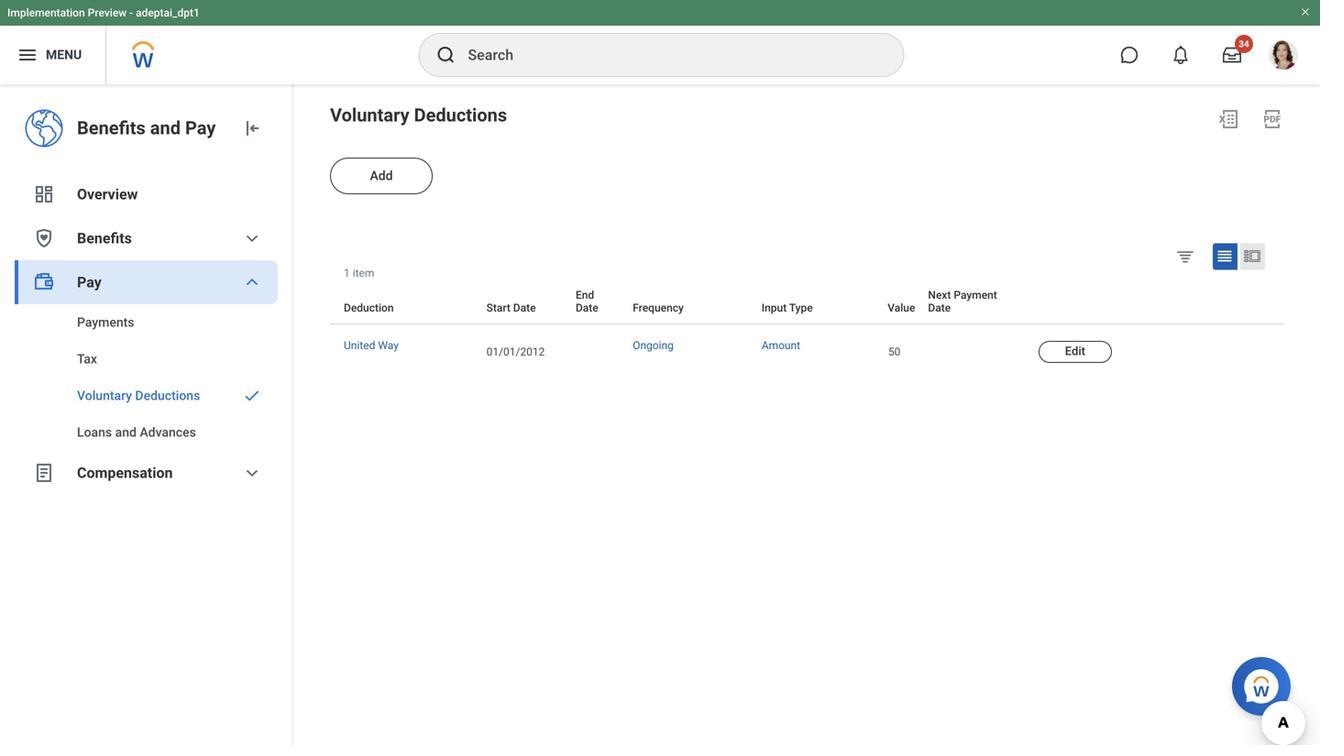 Task type: vqa. For each thing, say whether or not it's contained in the screenshot.
The Select To Filter Grid Data icon
yes



Task type: describe. For each thing, give the bounding box(es) containing it.
justify image
[[17, 44, 39, 66]]

overview
[[77, 186, 138, 203]]

toggle to list detail view image
[[1243, 247, 1262, 265]]

next
[[928, 289, 951, 302]]

and for advances
[[115, 425, 137, 440]]

type
[[789, 302, 813, 315]]

compensation
[[77, 464, 173, 482]]

Toggle to List Detail view radio
[[1241, 243, 1265, 270]]

benefits and pay element
[[77, 116, 226, 141]]

adeptai_dpt1
[[136, 6, 200, 19]]

input type button
[[762, 280, 872, 325]]

deduction button
[[344, 280, 471, 325]]

menu banner
[[0, 0, 1320, 84]]

end
[[576, 289, 594, 302]]

inbox large image
[[1223, 46, 1242, 64]]

united way
[[344, 339, 399, 352]]

loans
[[77, 425, 112, 440]]

voluntary inside pay element
[[77, 388, 132, 403]]

Toggle to Grid view radio
[[1213, 243, 1238, 270]]

add button
[[330, 158, 433, 194]]

payments
[[77, 315, 134, 330]]

Search Workday  search field
[[468, 35, 866, 75]]

item
[[353, 267, 374, 280]]

menu
[[46, 47, 82, 62]]

payment
[[954, 289, 997, 302]]

next payment date button
[[928, 280, 1023, 325]]

1
[[344, 267, 350, 280]]

close environment banner image
[[1300, 6, 1311, 17]]

input type
[[762, 302, 813, 315]]

notifications large image
[[1172, 46, 1190, 64]]

0 vertical spatial voluntary deductions
[[330, 105, 507, 126]]

end date button
[[576, 280, 617, 325]]

50
[[888, 346, 901, 358]]

menu button
[[0, 26, 106, 84]]

tax
[[77, 352, 97, 367]]

way
[[378, 339, 399, 352]]

preview
[[88, 6, 127, 19]]

pay inside dropdown button
[[77, 274, 102, 291]]

add
[[370, 168, 393, 183]]

0 vertical spatial pay
[[185, 117, 216, 139]]

amount
[[762, 339, 801, 352]]

34 button
[[1212, 35, 1253, 75]]

and for pay
[[150, 117, 181, 139]]

task pay image
[[33, 271, 55, 293]]

navigation pane region
[[0, 84, 293, 745]]

deduction
[[344, 302, 394, 315]]

frequency
[[633, 302, 684, 315]]

search image
[[435, 44, 457, 66]]

start date button
[[487, 280, 560, 325]]

benefits button
[[15, 216, 278, 260]]

1 horizontal spatial deductions
[[414, 105, 507, 126]]



Task type: locate. For each thing, give the bounding box(es) containing it.
chevron down small image
[[241, 462, 263, 484]]

deductions down search icon
[[414, 105, 507, 126]]

1 vertical spatial voluntary deductions
[[77, 388, 200, 403]]

0 vertical spatial benefits
[[77, 117, 146, 139]]

chevron down small image for pay
[[241, 271, 263, 293]]

input
[[762, 302, 787, 315]]

34
[[1239, 39, 1250, 50]]

1 vertical spatial voluntary
[[77, 388, 132, 403]]

and
[[150, 117, 181, 139], [115, 425, 137, 440]]

date for end
[[576, 302, 599, 315]]

and right loans
[[115, 425, 137, 440]]

benefits inside dropdown button
[[77, 230, 132, 247]]

voluntary deductions up loans and advances at bottom left
[[77, 388, 200, 403]]

1 horizontal spatial date
[[576, 302, 599, 315]]

0 horizontal spatial date
[[513, 302, 536, 315]]

2 chevron down small image from the top
[[241, 271, 263, 293]]

chevron down small image inside the pay dropdown button
[[241, 271, 263, 293]]

1 horizontal spatial voluntary
[[330, 105, 410, 126]]

compensation button
[[15, 451, 278, 495]]

chevron down small image for benefits
[[241, 227, 263, 249]]

benefits down overview
[[77, 230, 132, 247]]

benefits and pay
[[77, 117, 216, 139]]

end date
[[576, 289, 599, 315]]

2 horizontal spatial date
[[928, 302, 951, 315]]

0 horizontal spatial voluntary
[[77, 388, 132, 403]]

voluntary up loans
[[77, 388, 132, 403]]

deductions
[[414, 105, 507, 126], [135, 388, 200, 403]]

0 horizontal spatial deductions
[[135, 388, 200, 403]]

export to excel image
[[1218, 108, 1240, 130]]

chevron down small image inside the benefits dropdown button
[[241, 227, 263, 249]]

voluntary deductions link
[[15, 378, 278, 414]]

option group
[[1172, 243, 1279, 274]]

1 horizontal spatial and
[[150, 117, 181, 139]]

document alt image
[[33, 462, 55, 484]]

transformation import image
[[241, 117, 263, 139]]

1 item
[[344, 267, 374, 280]]

deductions inside pay element
[[135, 388, 200, 403]]

pay button
[[15, 260, 278, 304]]

voluntary
[[330, 105, 410, 126], [77, 388, 132, 403]]

edit button
[[1039, 341, 1112, 363]]

1 date from the left
[[513, 302, 536, 315]]

0 vertical spatial chevron down small image
[[241, 227, 263, 249]]

1 horizontal spatial pay
[[185, 117, 216, 139]]

chevron down small image
[[241, 227, 263, 249], [241, 271, 263, 293]]

1 vertical spatial benefits
[[77, 230, 132, 247]]

and up overview link
[[150, 117, 181, 139]]

implementation
[[7, 6, 85, 19]]

pay
[[185, 117, 216, 139], [77, 274, 102, 291]]

select to filter grid data image
[[1175, 247, 1196, 266]]

united
[[344, 339, 375, 352]]

3 date from the left
[[928, 302, 951, 315]]

pay up payments
[[77, 274, 102, 291]]

pay left transformation import image
[[185, 117, 216, 139]]

1 chevron down small image from the top
[[241, 227, 263, 249]]

1 horizontal spatial voluntary deductions
[[330, 105, 507, 126]]

date inside button
[[513, 302, 536, 315]]

benefits for benefits
[[77, 230, 132, 247]]

loans and advances link
[[15, 414, 278, 451]]

loans and advances
[[77, 425, 196, 440]]

date right start on the top
[[513, 302, 536, 315]]

edit
[[1065, 344, 1086, 358]]

1 vertical spatial deductions
[[135, 388, 200, 403]]

united way link
[[344, 336, 399, 352]]

date inside button
[[576, 302, 599, 315]]

next payment date
[[928, 289, 997, 315]]

date inside next payment date
[[928, 302, 951, 315]]

ongoing link
[[633, 336, 674, 352]]

ongoing
[[633, 339, 674, 352]]

1 vertical spatial chevron down small image
[[241, 271, 263, 293]]

benefits up overview
[[77, 117, 146, 139]]

2 benefits from the top
[[77, 230, 132, 247]]

0 vertical spatial and
[[150, 117, 181, 139]]

-
[[129, 6, 133, 19]]

2 date from the left
[[576, 302, 599, 315]]

advances
[[140, 425, 196, 440]]

amount link
[[762, 336, 801, 352]]

profile logan mcneil image
[[1269, 40, 1298, 73]]

0 vertical spatial deductions
[[414, 105, 507, 126]]

view printable version (pdf) image
[[1262, 108, 1284, 130]]

benefits
[[77, 117, 146, 139], [77, 230, 132, 247]]

voluntary up add
[[330, 105, 410, 126]]

frequency button
[[633, 280, 746, 325]]

0 vertical spatial voluntary
[[330, 105, 410, 126]]

toggle to grid view image
[[1216, 247, 1234, 265]]

value button
[[888, 280, 915, 325]]

benefits for benefits and pay
[[77, 117, 146, 139]]

value
[[888, 302, 915, 315]]

date right value
[[928, 302, 951, 315]]

date for start
[[513, 302, 536, 315]]

overview link
[[15, 172, 278, 216]]

voluntary deductions down search icon
[[330, 105, 507, 126]]

date
[[513, 302, 536, 315], [576, 302, 599, 315], [928, 302, 951, 315]]

1 vertical spatial pay
[[77, 274, 102, 291]]

start
[[487, 302, 511, 315]]

dashboard image
[[33, 183, 55, 205]]

and inside loans and advances link
[[115, 425, 137, 440]]

0 horizontal spatial pay
[[77, 274, 102, 291]]

1 benefits from the top
[[77, 117, 146, 139]]

benefits image
[[33, 227, 55, 249]]

0 horizontal spatial voluntary deductions
[[77, 388, 200, 403]]

voluntary deductions inside pay element
[[77, 388, 200, 403]]

check image
[[241, 387, 263, 405]]

date right start date button
[[576, 302, 599, 315]]

start date
[[487, 302, 536, 315]]

and inside benefits and pay element
[[150, 117, 181, 139]]

pay element
[[15, 304, 278, 451]]

tax link
[[15, 341, 278, 378]]

deductions up advances
[[135, 388, 200, 403]]

01/01/2012
[[487, 346, 545, 358]]

1 vertical spatial and
[[115, 425, 137, 440]]

0 horizontal spatial and
[[115, 425, 137, 440]]

payments link
[[15, 304, 278, 341]]

voluntary deductions
[[330, 105, 507, 126], [77, 388, 200, 403]]

implementation preview -   adeptai_dpt1
[[7, 6, 200, 19]]



